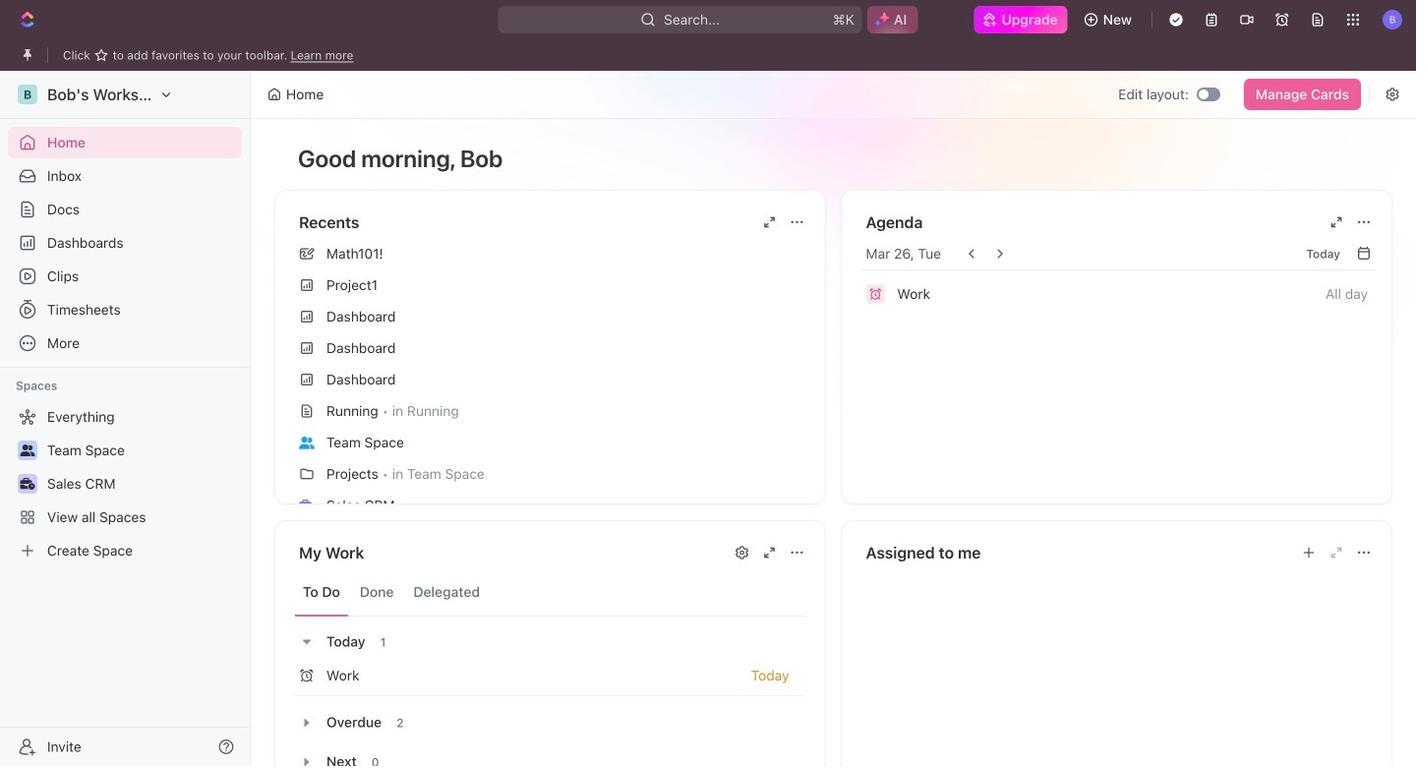 Task type: describe. For each thing, give the bounding box(es) containing it.
user group image
[[20, 444, 35, 456]]

sidebar navigation
[[0, 71, 255, 766]]



Task type: locate. For each thing, give the bounding box(es) containing it.
user group image
[[299, 436, 315, 449]]

business time image
[[299, 499, 315, 512]]

tab list
[[295, 568, 805, 617]]

bob's workspace, , element
[[18, 85, 37, 104]]

tree inside sidebar navigation
[[8, 401, 242, 566]]

tree
[[8, 401, 242, 566]]



Task type: vqa. For each thing, say whether or not it's contained in the screenshot.
business time image
yes



